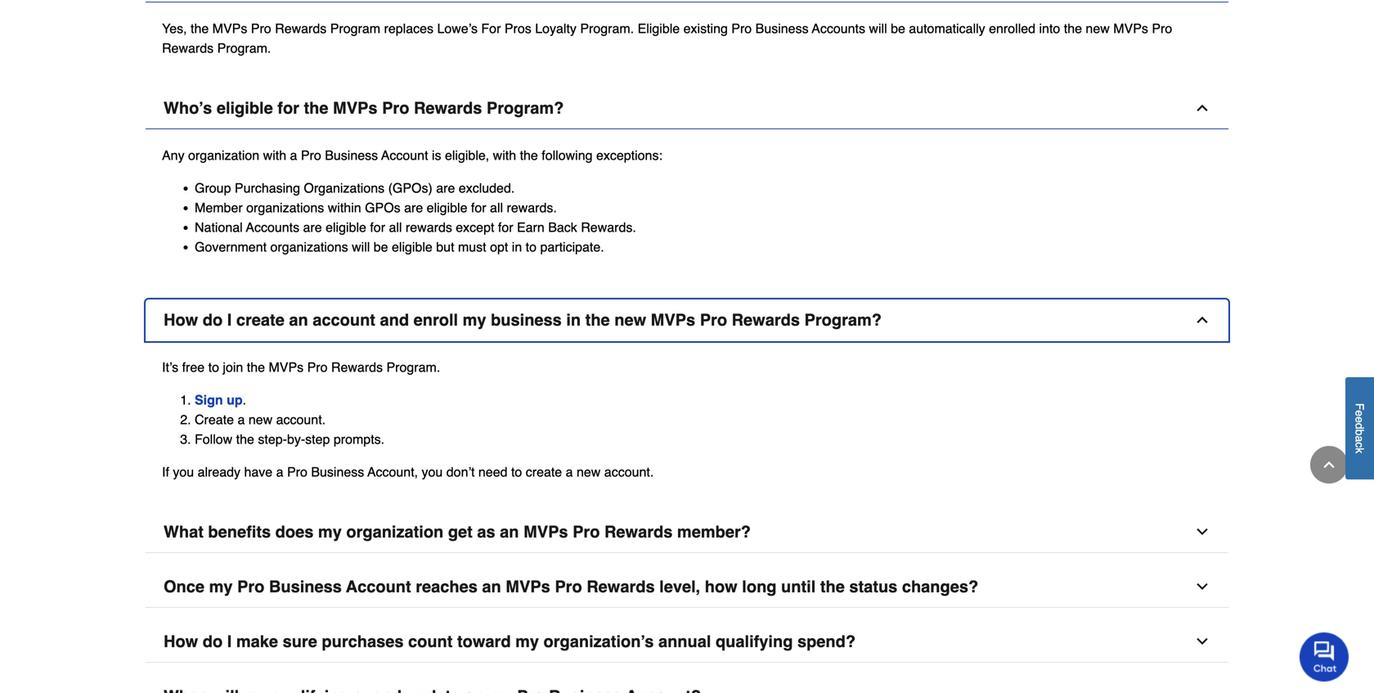 Task type: describe. For each thing, give the bounding box(es) containing it.
eligible
[[638, 21, 680, 36]]

chevron up image inside scroll to top element
[[1322, 457, 1338, 473]]

except
[[456, 220, 495, 235]]

the inside sign up . create a new account. follow the step-by-step prompts.
[[236, 431, 254, 447]]

2 you from the left
[[422, 464, 443, 479]]

2 e from the top
[[1354, 417, 1367, 423]]

chat invite button image
[[1300, 632, 1350, 682]]

0 vertical spatial organization
[[188, 147, 260, 163]]

once my pro business account reaches an mvps pro rewards level, how long until the status changes?
[[164, 577, 979, 596]]

enrolled
[[989, 21, 1036, 36]]

my inside button
[[463, 310, 487, 329]]

what
[[164, 522, 204, 541]]

opt
[[490, 239, 508, 254]]

0 vertical spatial all
[[490, 200, 503, 215]]

organizations
[[304, 180, 385, 195]]

how
[[705, 577, 738, 596]]

loyalty
[[535, 21, 577, 36]]

a right need
[[566, 464, 573, 479]]

mvps inside once my pro business account reaches an mvps pro rewards level, how long until the status changes? button
[[506, 577, 551, 596]]

step-
[[258, 431, 287, 447]]

create inside button
[[236, 310, 285, 329]]

.
[[243, 392, 246, 407]]

into
[[1040, 21, 1061, 36]]

replaces
[[384, 21, 434, 36]]

a inside button
[[1354, 436, 1367, 442]]

by-
[[287, 431, 305, 447]]

accounts for business
[[812, 21, 866, 36]]

status
[[850, 577, 898, 596]]

business inside "yes, the mvps pro rewards program replaces lowe's for pros loyalty program. eligible existing pro business accounts will be automatically enrolled into the new mvps pro rewards program."
[[756, 21, 809, 36]]

who's eligible for the mvps pro rewards program?
[[164, 98, 564, 117]]

eligible down rewards
[[392, 239, 433, 254]]

once
[[164, 577, 205, 596]]

a up 'purchasing'
[[290, 147, 297, 163]]

rewards.
[[507, 200, 557, 215]]

free
[[182, 359, 205, 375]]

rewards inside "button"
[[605, 522, 673, 541]]

does
[[275, 522, 314, 541]]

government
[[195, 239, 267, 254]]

account
[[313, 310, 376, 329]]

and
[[380, 310, 409, 329]]

must
[[458, 239, 487, 254]]

d
[[1354, 423, 1367, 429]]

account inside button
[[346, 577, 411, 596]]

sure
[[283, 632, 317, 651]]

new inside "yes, the mvps pro rewards program replaces lowe's for pros loyalty program. eligible existing pro business accounts will be automatically enrolled into the new mvps pro rewards program."
[[1086, 21, 1110, 36]]

don't
[[447, 464, 475, 479]]

mvps inside button
[[333, 98, 378, 117]]

sign
[[195, 392, 223, 407]]

pros
[[505, 21, 532, 36]]

chevron down image for once my pro business account reaches an mvps pro rewards level, how long until the status changes?
[[1195, 578, 1211, 595]]

2 chevron down image from the top
[[1195, 688, 1211, 693]]

the inside button
[[821, 577, 845, 596]]

in inside button
[[567, 310, 581, 329]]

pro inside "button"
[[573, 522, 600, 541]]

sign up link
[[195, 392, 243, 407]]

in inside the group purchasing organizations (gpos) are excluded. member organizations within gpos are eligible for all rewards. national accounts are eligible for all rewards except for earn back rewards. government organizations will be eligible but must opt in to participate.
[[512, 239, 522, 254]]

an inside how do i create an account and enroll my business in the new mvps pro rewards program? button
[[289, 310, 308, 329]]

how for how do i make sure purchases count toward my organization's annual qualifying spend?
[[164, 632, 198, 651]]

following
[[542, 147, 593, 163]]

make
[[236, 632, 278, 651]]

yes, the mvps pro rewards program replaces lowe's for pros loyalty program. eligible existing pro business accounts will be automatically enrolled into the new mvps pro rewards program.
[[162, 21, 1173, 55]]

group
[[195, 180, 231, 195]]

changes?
[[902, 577, 979, 596]]

benefits
[[208, 522, 271, 541]]

be inside the group purchasing organizations (gpos) are excluded. member organizations within gpos are eligible for all rewards. national accounts are eligible for all rewards except for earn back rewards. government organizations will be eligible but must opt in to participate.
[[374, 239, 388, 254]]

long
[[742, 577, 777, 596]]

purchases
[[322, 632, 404, 651]]

a inside sign up . create a new account. follow the step-by-step prompts.
[[238, 412, 245, 427]]

national
[[195, 220, 243, 235]]

it's
[[162, 359, 179, 375]]

c
[[1354, 442, 1367, 448]]

member?
[[677, 522, 751, 541]]

account. inside sign up . create a new account. follow the step-by-step prompts.
[[276, 412, 326, 427]]

i for create
[[227, 310, 232, 329]]

i for make
[[227, 632, 232, 651]]

purchasing
[[235, 180, 300, 195]]

enroll
[[414, 310, 458, 329]]

up
[[227, 392, 243, 407]]

annual
[[659, 632, 711, 651]]

business
[[491, 310, 562, 329]]

is
[[432, 147, 441, 163]]

organization's
[[544, 632, 654, 651]]

0 vertical spatial account
[[381, 147, 428, 163]]

an inside once my pro business account reaches an mvps pro rewards level, how long until the status changes? button
[[482, 577, 501, 596]]

automatically
[[909, 21, 986, 36]]

0 horizontal spatial are
[[303, 220, 322, 235]]

within
[[328, 200, 361, 215]]

if
[[162, 464, 169, 479]]

new inside sign up . create a new account. follow the step-by-step prompts.
[[249, 412, 273, 427]]

what benefits does my organization get as an mvps pro rewards member?
[[164, 522, 751, 541]]

be inside "yes, the mvps pro rewards program replaces lowe's for pros loyalty program. eligible existing pro business accounts will be automatically enrolled into the new mvps pro rewards program."
[[891, 21, 906, 36]]

my inside button
[[209, 577, 233, 596]]

how do i create an account and enroll my business in the new mvps pro rewards program? button
[[146, 299, 1229, 341]]

new inside button
[[615, 310, 647, 329]]

who's
[[164, 98, 212, 117]]

1 vertical spatial program?
[[805, 310, 882, 329]]

who's eligible for the mvps pro rewards program? button
[[146, 87, 1229, 129]]

get
[[448, 522, 473, 541]]

rewards
[[406, 220, 452, 235]]

group purchasing organizations (gpos) are excluded. member organizations within gpos are eligible for all rewards. national accounts are eligible for all rewards except for earn back rewards. government organizations will be eligible but must opt in to participate.
[[195, 180, 636, 254]]

toward
[[457, 632, 511, 651]]

sign up . create a new account. follow the step-by-step prompts.
[[195, 392, 385, 447]]



Task type: locate. For each thing, give the bounding box(es) containing it.
excluded.
[[459, 180, 515, 195]]

f e e d b a c k button
[[1346, 377, 1375, 480]]

1 vertical spatial account.
[[605, 464, 654, 479]]

1 horizontal spatial chevron up image
[[1322, 457, 1338, 473]]

1 chevron down image from the top
[[1195, 578, 1211, 595]]

my
[[463, 310, 487, 329], [318, 522, 342, 541], [209, 577, 233, 596], [516, 632, 539, 651]]

my inside "button"
[[516, 632, 539, 651]]

my right does
[[318, 522, 342, 541]]

you
[[173, 464, 194, 479], [422, 464, 443, 479]]

for
[[481, 21, 501, 36]]

2 horizontal spatial are
[[436, 180, 455, 195]]

0 vertical spatial will
[[869, 21, 888, 36]]

1 do from the top
[[203, 310, 223, 329]]

all down excluded.
[[490, 200, 503, 215]]

program?
[[487, 98, 564, 117], [805, 310, 882, 329]]

1 vertical spatial to
[[208, 359, 219, 375]]

2 with from the left
[[493, 147, 516, 163]]

1 horizontal spatial to
[[511, 464, 522, 479]]

new
[[1086, 21, 1110, 36], [615, 310, 647, 329], [249, 412, 273, 427], [577, 464, 601, 479]]

1 vertical spatial how
[[164, 632, 198, 651]]

accounts for national
[[246, 220, 300, 235]]

0 vertical spatial chevron down image
[[1195, 578, 1211, 595]]

do inside how do i create an account and enroll my business in the new mvps pro rewards program? button
[[203, 310, 223, 329]]

mvps
[[212, 21, 247, 36], [1114, 21, 1149, 36], [333, 98, 378, 117], [651, 310, 696, 329], [269, 359, 304, 375], [524, 522, 568, 541], [506, 577, 551, 596]]

0 vertical spatial are
[[436, 180, 455, 195]]

rewards
[[275, 21, 327, 36], [162, 40, 214, 55], [414, 98, 482, 117], [732, 310, 800, 329], [331, 359, 383, 375], [605, 522, 673, 541], [587, 577, 655, 596]]

an inside what benefits does my organization get as an mvps pro rewards member? "button"
[[500, 522, 519, 541]]

1 vertical spatial are
[[404, 200, 423, 215]]

already
[[198, 464, 241, 479]]

a
[[290, 147, 297, 163], [238, 412, 245, 427], [1354, 436, 1367, 442], [276, 464, 284, 479], [566, 464, 573, 479]]

scroll to top element
[[1311, 446, 1349, 484]]

2 vertical spatial to
[[511, 464, 522, 479]]

gpos
[[365, 200, 401, 215]]

eligible
[[217, 98, 273, 117], [427, 200, 468, 215], [326, 220, 367, 235], [392, 239, 433, 254]]

will inside "yes, the mvps pro rewards program replaces lowe's for pros loyalty program. eligible existing pro business accounts will be automatically enrolled into the new mvps pro rewards program."
[[869, 21, 888, 36]]

chevron up image
[[1195, 312, 1211, 328], [1322, 457, 1338, 473]]

how inside "button"
[[164, 632, 198, 651]]

i inside "button"
[[227, 632, 232, 651]]

2 horizontal spatial program.
[[580, 21, 634, 36]]

0 vertical spatial to
[[526, 239, 537, 254]]

reaches
[[416, 577, 478, 596]]

mvps inside how do i create an account and enroll my business in the new mvps pro rewards program? button
[[651, 310, 696, 329]]

1 with from the left
[[263, 147, 286, 163]]

chevron down image
[[1195, 578, 1211, 595], [1195, 633, 1211, 650]]

1 vertical spatial organizations
[[270, 239, 348, 254]]

account,
[[368, 464, 418, 479]]

account left is in the left top of the page
[[381, 147, 428, 163]]

1 vertical spatial an
[[500, 522, 519, 541]]

1 chevron down image from the top
[[1195, 524, 1211, 540]]

are down (gpos) on the left
[[404, 200, 423, 215]]

be left automatically
[[891, 21, 906, 36]]

my right toward
[[516, 632, 539, 651]]

0 horizontal spatial chevron up image
[[1195, 312, 1211, 328]]

my right once
[[209, 577, 233, 596]]

will
[[869, 21, 888, 36], [352, 239, 370, 254]]

will inside the group purchasing organizations (gpos) are excluded. member organizations within gpos are eligible for all rewards. national accounts are eligible for all rewards except for earn back rewards. government organizations will be eligible but must opt in to participate.
[[352, 239, 370, 254]]

0 horizontal spatial in
[[512, 239, 522, 254]]

1 vertical spatial create
[[526, 464, 562, 479]]

0 horizontal spatial create
[[236, 310, 285, 329]]

chevron down image
[[1195, 524, 1211, 540], [1195, 688, 1211, 693]]

business inside button
[[269, 577, 342, 596]]

i left make at left bottom
[[227, 632, 232, 651]]

eligible down 'within'
[[326, 220, 367, 235]]

have
[[244, 464, 273, 479]]

0 horizontal spatial to
[[208, 359, 219, 375]]

any organization with a pro business account is eligible, with the following exceptions:
[[162, 147, 666, 163]]

in right opt
[[512, 239, 522, 254]]

for inside button
[[278, 98, 299, 117]]

0 vertical spatial chevron up image
[[1195, 312, 1211, 328]]

1 horizontal spatial create
[[526, 464, 562, 479]]

0 horizontal spatial organization
[[188, 147, 260, 163]]

b
[[1354, 429, 1367, 436]]

how inside button
[[164, 310, 198, 329]]

a right have
[[276, 464, 284, 479]]

create right need
[[526, 464, 562, 479]]

chevron down image inside how do i make sure purchases count toward my organization's annual qualifying spend? "button"
[[1195, 633, 1211, 650]]

1 e from the top
[[1354, 410, 1367, 417]]

program.
[[580, 21, 634, 36], [217, 40, 271, 55], [387, 359, 440, 375]]

1 you from the left
[[173, 464, 194, 479]]

1 vertical spatial will
[[352, 239, 370, 254]]

step
[[305, 431, 330, 447]]

participate.
[[540, 239, 604, 254]]

are down organizations
[[303, 220, 322, 235]]

how for how do i create an account and enroll my business in the new mvps pro rewards program?
[[164, 310, 198, 329]]

chevron down image inside what benefits does my organization get as an mvps pro rewards member? "button"
[[1195, 524, 1211, 540]]

create up join
[[236, 310, 285, 329]]

organization inside "button"
[[346, 522, 444, 541]]

back
[[548, 220, 578, 235]]

i up join
[[227, 310, 232, 329]]

join
[[223, 359, 243, 375]]

1 horizontal spatial account.
[[605, 464, 654, 479]]

1 vertical spatial program.
[[217, 40, 271, 55]]

1 vertical spatial all
[[389, 220, 402, 235]]

how do i make sure purchases count toward my organization's annual qualifying spend?
[[164, 632, 856, 651]]

chevron up image inside how do i create an account and enroll my business in the new mvps pro rewards program? button
[[1195, 312, 1211, 328]]

do left make at left bottom
[[203, 632, 223, 651]]

will down 'within'
[[352, 239, 370, 254]]

0 horizontal spatial accounts
[[246, 220, 300, 235]]

as
[[477, 522, 496, 541]]

accounts inside "yes, the mvps pro rewards program replaces lowe's for pros loyalty program. eligible existing pro business accounts will be automatically enrolled into the new mvps pro rewards program."
[[812, 21, 866, 36]]

but
[[436, 239, 455, 254]]

all down "gpos"
[[389, 220, 402, 235]]

1 i from the top
[[227, 310, 232, 329]]

1 vertical spatial accounts
[[246, 220, 300, 235]]

be down "gpos"
[[374, 239, 388, 254]]

an
[[289, 310, 308, 329], [500, 522, 519, 541], [482, 577, 501, 596]]

chevron up image
[[1195, 100, 1211, 116]]

do for create
[[203, 310, 223, 329]]

program
[[330, 21, 381, 36]]

2 horizontal spatial to
[[526, 239, 537, 254]]

0 horizontal spatial account.
[[276, 412, 326, 427]]

rewards inside button
[[587, 577, 655, 596]]

member
[[195, 200, 243, 215]]

follow
[[195, 431, 233, 447]]

1 vertical spatial chevron up image
[[1322, 457, 1338, 473]]

1 vertical spatial in
[[567, 310, 581, 329]]

2 how from the top
[[164, 632, 198, 651]]

once my pro business account reaches an mvps pro rewards level, how long until the status changes? button
[[146, 566, 1229, 608]]

1 horizontal spatial be
[[891, 21, 906, 36]]

1 vertical spatial be
[[374, 239, 388, 254]]

e up d
[[1354, 410, 1367, 417]]

e up b
[[1354, 417, 1367, 423]]

how do i create an account and enroll my business in the new mvps pro rewards program?
[[164, 310, 882, 329]]

to
[[526, 239, 537, 254], [208, 359, 219, 375], [511, 464, 522, 479]]

organization up the group at the left top of the page
[[188, 147, 260, 163]]

for
[[278, 98, 299, 117], [471, 200, 487, 215], [370, 220, 385, 235], [498, 220, 514, 235]]

organizations down 'within'
[[270, 239, 348, 254]]

mvps inside what benefits does my organization get as an mvps pro rewards member? "button"
[[524, 522, 568, 541]]

create
[[236, 310, 285, 329], [526, 464, 562, 479]]

a up k
[[1354, 436, 1367, 442]]

are down is in the left top of the page
[[436, 180, 455, 195]]

if you already have a pro business account, you don't need to create a new account.
[[162, 464, 654, 479]]

eligible up rewards
[[427, 200, 468, 215]]

1 vertical spatial chevron down image
[[1195, 633, 1211, 650]]

you right if
[[173, 464, 194, 479]]

0 horizontal spatial you
[[173, 464, 194, 479]]

0 vertical spatial program?
[[487, 98, 564, 117]]

how do i make sure purchases count toward my organization's annual qualifying spend? button
[[146, 621, 1229, 663]]

2 vertical spatial program.
[[387, 359, 440, 375]]

1 horizontal spatial with
[[493, 147, 516, 163]]

1 vertical spatial account
[[346, 577, 411, 596]]

0 vertical spatial in
[[512, 239, 522, 254]]

0 vertical spatial do
[[203, 310, 223, 329]]

to left join
[[208, 359, 219, 375]]

my inside "button"
[[318, 522, 342, 541]]

until
[[782, 577, 816, 596]]

1 vertical spatial organization
[[346, 522, 444, 541]]

0 vertical spatial i
[[227, 310, 232, 329]]

organization
[[188, 147, 260, 163], [346, 522, 444, 541]]

0 horizontal spatial be
[[374, 239, 388, 254]]

lowe's
[[437, 21, 478, 36]]

organizations
[[246, 200, 324, 215], [270, 239, 348, 254]]

do for make
[[203, 632, 223, 651]]

an left account
[[289, 310, 308, 329]]

in right business
[[567, 310, 581, 329]]

create
[[195, 412, 234, 427]]

0 horizontal spatial all
[[389, 220, 402, 235]]

do inside how do i make sure purchases count toward my organization's annual qualifying spend? "button"
[[203, 632, 223, 651]]

2 i from the top
[[227, 632, 232, 651]]

0 vertical spatial an
[[289, 310, 308, 329]]

1 horizontal spatial all
[[490, 200, 503, 215]]

business up sure
[[269, 577, 342, 596]]

to right need
[[511, 464, 522, 479]]

you left the 'don't'
[[422, 464, 443, 479]]

a down .
[[238, 412, 245, 427]]

k
[[1354, 448, 1367, 454]]

1 vertical spatial do
[[203, 632, 223, 651]]

0 vertical spatial program.
[[580, 21, 634, 36]]

with up excluded.
[[493, 147, 516, 163]]

account up purchases on the bottom of page
[[346, 577, 411, 596]]

business
[[756, 21, 809, 36], [325, 147, 378, 163], [311, 464, 364, 479], [269, 577, 342, 596]]

chevron down image inside once my pro business account reaches an mvps pro rewards level, how long until the status changes? button
[[1195, 578, 1211, 595]]

0 vertical spatial how
[[164, 310, 198, 329]]

accounts
[[812, 21, 866, 36], [246, 220, 300, 235]]

all
[[490, 200, 503, 215], [389, 220, 402, 235]]

0 vertical spatial account.
[[276, 412, 326, 427]]

with up 'purchasing'
[[263, 147, 286, 163]]

how up it's
[[164, 310, 198, 329]]

to inside the group purchasing organizations (gpos) are excluded. member organizations within gpos are eligible for all rewards. national accounts are eligible for all rewards except for earn back rewards. government organizations will be eligible but must opt in to participate.
[[526, 239, 537, 254]]

an right as
[[500, 522, 519, 541]]

an right reaches
[[482, 577, 501, 596]]

f
[[1354, 403, 1367, 410]]

what benefits does my organization get as an mvps pro rewards member? button
[[146, 511, 1229, 553]]

0 vertical spatial chevron down image
[[1195, 524, 1211, 540]]

0 vertical spatial be
[[891, 21, 906, 36]]

account
[[381, 147, 428, 163], [346, 577, 411, 596]]

to down the earn
[[526, 239, 537, 254]]

0 horizontal spatial program?
[[487, 98, 564, 117]]

it's free to join the mvps pro rewards program.
[[162, 359, 440, 375]]

1 horizontal spatial are
[[404, 200, 423, 215]]

0 vertical spatial organizations
[[246, 200, 324, 215]]

0 vertical spatial accounts
[[812, 21, 866, 36]]

1 horizontal spatial program?
[[805, 310, 882, 329]]

will left automatically
[[869, 21, 888, 36]]

2 chevron down image from the top
[[1195, 633, 1211, 650]]

business up organizations
[[325, 147, 378, 163]]

level,
[[660, 577, 701, 596]]

1 vertical spatial i
[[227, 632, 232, 651]]

i inside button
[[227, 310, 232, 329]]

organizations down 'purchasing'
[[246, 200, 324, 215]]

do up free
[[203, 310, 223, 329]]

0 horizontal spatial with
[[263, 147, 286, 163]]

0 vertical spatial create
[[236, 310, 285, 329]]

count
[[408, 632, 453, 651]]

rewards.
[[581, 220, 636, 235]]

1 horizontal spatial organization
[[346, 522, 444, 541]]

1 horizontal spatial you
[[422, 464, 443, 479]]

0 horizontal spatial will
[[352, 239, 370, 254]]

prompts.
[[334, 431, 385, 447]]

2 do from the top
[[203, 632, 223, 651]]

1 horizontal spatial will
[[869, 21, 888, 36]]

pro
[[251, 21, 271, 36], [732, 21, 752, 36], [1152, 21, 1173, 36], [382, 98, 409, 117], [301, 147, 321, 163], [700, 310, 728, 329], [307, 359, 328, 375], [287, 464, 308, 479], [573, 522, 600, 541], [237, 577, 265, 596], [555, 577, 582, 596]]

f e e d b a c k
[[1354, 403, 1367, 454]]

1 horizontal spatial accounts
[[812, 21, 866, 36]]

earn
[[517, 220, 545, 235]]

1 how from the top
[[164, 310, 198, 329]]

(gpos)
[[388, 180, 433, 195]]

do
[[203, 310, 223, 329], [203, 632, 223, 651]]

eligible right who's
[[217, 98, 273, 117]]

2 vertical spatial an
[[482, 577, 501, 596]]

business right existing
[[756, 21, 809, 36]]

1 vertical spatial chevron down image
[[1195, 688, 1211, 693]]

need
[[479, 464, 508, 479]]

eligible inside button
[[217, 98, 273, 117]]

any
[[162, 147, 185, 163]]

how down once
[[164, 632, 198, 651]]

1 horizontal spatial in
[[567, 310, 581, 329]]

my right enroll
[[463, 310, 487, 329]]

in
[[512, 239, 522, 254], [567, 310, 581, 329]]

1 horizontal spatial program.
[[387, 359, 440, 375]]

0 horizontal spatial program.
[[217, 40, 271, 55]]

business down "step"
[[311, 464, 364, 479]]

organization down account,
[[346, 522, 444, 541]]

spend?
[[798, 632, 856, 651]]

chevron down image for how do i make sure purchases count toward my organization's annual qualifying spend?
[[1195, 633, 1211, 650]]

existing
[[684, 21, 728, 36]]

exceptions:
[[597, 147, 663, 163]]

yes,
[[162, 21, 187, 36]]

accounts inside the group purchasing organizations (gpos) are excluded. member organizations within gpos are eligible for all rewards. national accounts are eligible for all rewards except for earn back rewards. government organizations will be eligible but must opt in to participate.
[[246, 220, 300, 235]]

2 vertical spatial are
[[303, 220, 322, 235]]



Task type: vqa. For each thing, say whether or not it's contained in the screenshot.
be
yes



